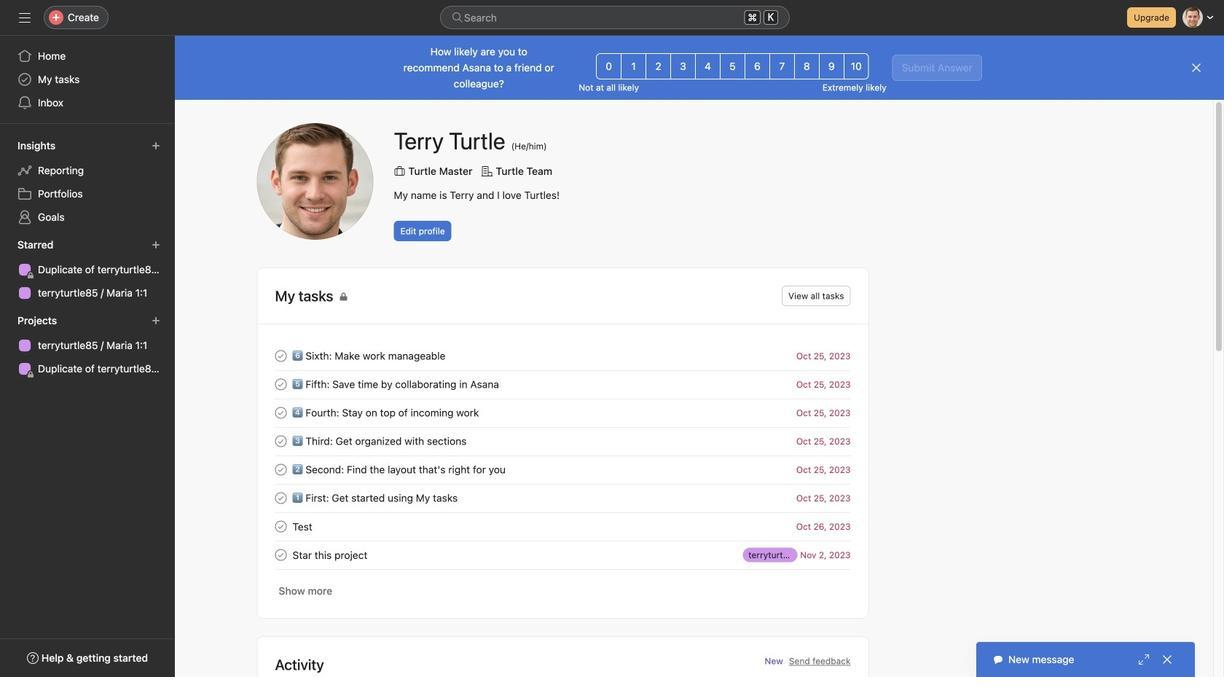 Task type: describe. For each thing, give the bounding box(es) containing it.
2 list item from the top
[[258, 370, 869, 399]]

new project or portfolio image
[[152, 316, 160, 325]]

dismiss image
[[1191, 62, 1203, 74]]

Search tasks, projects, and more text field
[[440, 6, 790, 29]]

insights element
[[0, 133, 175, 232]]

2 mark complete image from the top
[[272, 404, 290, 422]]

global element
[[0, 36, 175, 123]]

5 list item from the top
[[258, 456, 869, 484]]

mark complete image for first mark complete option from the bottom
[[272, 518, 290, 536]]

projects element
[[0, 308, 175, 383]]

4 mark complete checkbox from the top
[[272, 461, 290, 479]]

6 list item from the top
[[258, 484, 869, 513]]

8 list item from the top
[[258, 541, 869, 569]]

6 mark complete image from the top
[[272, 546, 290, 564]]

2 mark complete image from the top
[[272, 490, 290, 507]]

mark complete image for 4th mark complete option from the top
[[272, 461, 290, 479]]

5 mark complete checkbox from the top
[[272, 518, 290, 536]]

1 mark complete image from the top
[[272, 376, 290, 393]]



Task type: vqa. For each thing, say whether or not it's contained in the screenshot.
Mark complete icon
yes



Task type: locate. For each thing, give the bounding box(es) containing it.
Mark complete checkbox
[[272, 404, 290, 422], [272, 490, 290, 507], [272, 546, 290, 564]]

1 mark complete image from the top
[[272, 347, 290, 365]]

5 mark complete image from the top
[[272, 518, 290, 536]]

None radio
[[621, 53, 647, 79], [646, 53, 672, 79], [745, 53, 771, 79], [819, 53, 845, 79], [621, 53, 647, 79], [646, 53, 672, 79], [745, 53, 771, 79], [819, 53, 845, 79]]

1 mark complete checkbox from the top
[[272, 404, 290, 422]]

1 vertical spatial mark complete image
[[272, 490, 290, 507]]

upload new photo image
[[257, 123, 374, 240]]

None radio
[[597, 53, 622, 79], [671, 53, 696, 79], [696, 53, 721, 79], [720, 53, 746, 79], [770, 53, 795, 79], [795, 53, 820, 79], [844, 53, 870, 79], [597, 53, 622, 79], [671, 53, 696, 79], [696, 53, 721, 79], [720, 53, 746, 79], [770, 53, 795, 79], [795, 53, 820, 79], [844, 53, 870, 79]]

expand new message image
[[1139, 654, 1150, 666]]

1 mark complete checkbox from the top
[[272, 347, 290, 365]]

1 list item from the top
[[258, 342, 869, 370]]

mark complete checkbox for eighth list item from the top of the page
[[272, 546, 290, 564]]

mark complete checkbox for 6th list item from the top
[[272, 490, 290, 507]]

1 vertical spatial mark complete checkbox
[[272, 490, 290, 507]]

starred element
[[0, 232, 175, 308]]

2 vertical spatial mark complete checkbox
[[272, 546, 290, 564]]

add items to starred image
[[152, 241, 160, 249]]

4 mark complete image from the top
[[272, 461, 290, 479]]

None field
[[440, 6, 790, 29]]

3 mark complete checkbox from the top
[[272, 546, 290, 564]]

new insights image
[[152, 141, 160, 150]]

mark complete image
[[272, 376, 290, 393], [272, 490, 290, 507]]

mark complete image for third mark complete option from the top
[[272, 433, 290, 450]]

mark complete image for 5th mark complete option from the bottom of the page
[[272, 347, 290, 365]]

2 mark complete checkbox from the top
[[272, 376, 290, 393]]

Mark complete checkbox
[[272, 347, 290, 365], [272, 376, 290, 393], [272, 433, 290, 450], [272, 461, 290, 479], [272, 518, 290, 536]]

0 vertical spatial mark complete checkbox
[[272, 404, 290, 422]]

3 list item from the top
[[258, 399, 869, 427]]

list item
[[258, 342, 869, 370], [258, 370, 869, 399], [258, 399, 869, 427], [258, 427, 869, 456], [258, 456, 869, 484], [258, 484, 869, 513], [258, 513, 869, 541], [258, 541, 869, 569]]

mark complete checkbox for 6th list item from the bottom of the page
[[272, 404, 290, 422]]

3 mark complete checkbox from the top
[[272, 433, 290, 450]]

3 mark complete image from the top
[[272, 433, 290, 450]]

7 list item from the top
[[258, 513, 869, 541]]

4 list item from the top
[[258, 427, 869, 456]]

mark complete image
[[272, 347, 290, 365], [272, 404, 290, 422], [272, 433, 290, 450], [272, 461, 290, 479], [272, 518, 290, 536], [272, 546, 290, 564]]

0 vertical spatial mark complete image
[[272, 376, 290, 393]]

option group
[[597, 53, 870, 79]]

close image
[[1162, 654, 1174, 666]]

hide sidebar image
[[19, 12, 31, 23]]

2 mark complete checkbox from the top
[[272, 490, 290, 507]]



